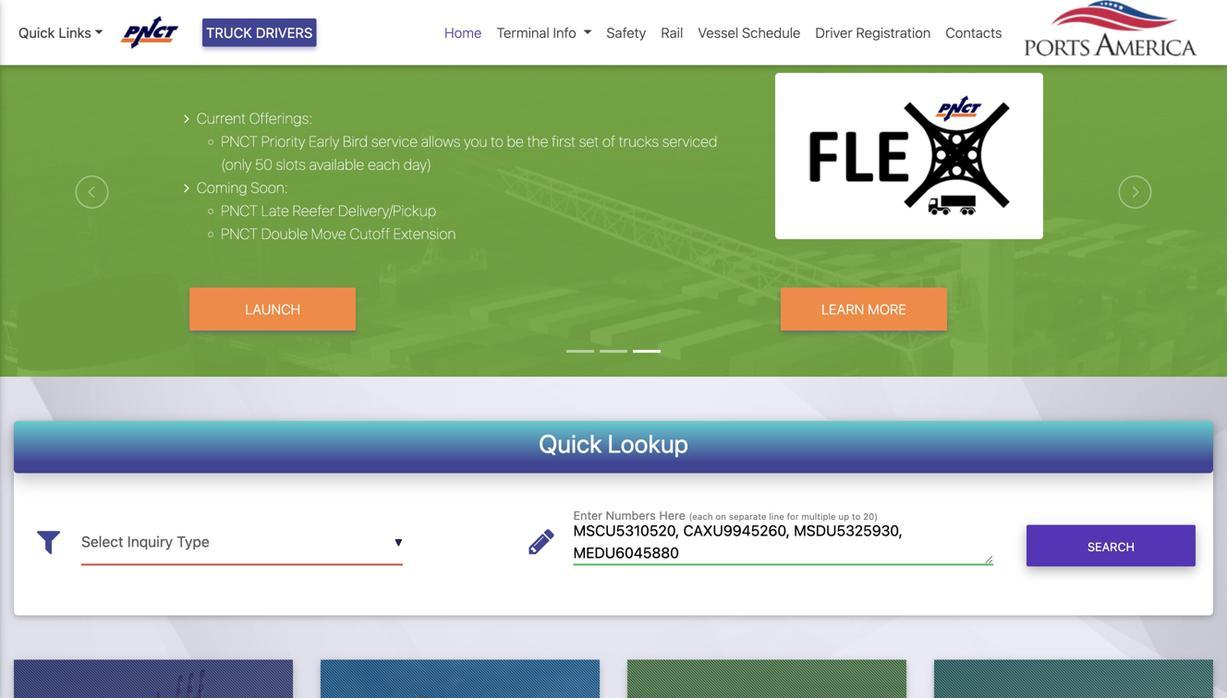 Task type: locate. For each thing, give the bounding box(es) containing it.
to right 'up' on the right
[[852, 512, 861, 522]]

lookup
[[608, 429, 689, 459]]

pnct inside current offerings: pnct priority early bird service allows you to be the first set of trucks serviced (only 50 slots available each day)
[[221, 133, 258, 150]]

move
[[311, 225, 346, 243]]

▼
[[394, 537, 403, 550]]

angle right image
[[184, 111, 189, 126]]

quick left links
[[18, 24, 55, 41]]

0 vertical spatial quick
[[18, 24, 55, 41]]

safety link
[[599, 15, 654, 50]]

home
[[445, 24, 482, 41]]

driver
[[816, 24, 853, 41]]

to inside enter numbers here (each on separate line for multiple up to 20)
[[852, 512, 861, 522]]

pnct up (only
[[221, 133, 258, 150]]

1 vertical spatial to
[[852, 512, 861, 522]]

1 vertical spatial quick
[[539, 429, 602, 459]]

contacts
[[946, 24, 1002, 41]]

pnct down 'coming'
[[221, 202, 258, 220]]

quick up enter
[[539, 429, 602, 459]]

to
[[491, 133, 504, 150], [852, 512, 861, 522]]

truck drivers link
[[202, 18, 316, 47]]

multiple
[[802, 512, 836, 522]]

allows
[[421, 133, 461, 150]]

1 horizontal spatial to
[[852, 512, 861, 522]]

early
[[309, 133, 339, 150]]

pnct flex service
[[184, 30, 481, 69]]

line
[[769, 512, 784, 522]]

current offerings: pnct priority early bird service allows you to be the first set of trucks serviced (only 50 slots available each day)
[[197, 110, 718, 173]]

alert
[[0, 0, 1227, 7]]

0 vertical spatial to
[[491, 133, 504, 150]]

1 horizontal spatial quick
[[539, 429, 602, 459]]

quick for quick lookup
[[539, 429, 602, 459]]

20)
[[863, 512, 878, 522]]

50
[[255, 156, 272, 173]]

links
[[59, 24, 91, 41]]

flexible service image
[[0, 7, 1227, 481]]

the
[[527, 133, 548, 150]]

rail
[[661, 24, 683, 41]]

vessel schedule link
[[691, 15, 808, 50]]

day)
[[404, 156, 432, 173]]

registration
[[856, 24, 931, 41]]

each
[[368, 156, 400, 173]]

drivers
[[256, 24, 313, 41]]

learn
[[822, 301, 864, 318]]

pnct
[[184, 30, 267, 69], [221, 133, 258, 150], [221, 202, 258, 220], [221, 225, 258, 243]]

enter
[[573, 509, 603, 523]]

you
[[464, 133, 487, 150]]

offerings:
[[249, 110, 313, 127]]

quick lookup
[[539, 429, 689, 459]]

service
[[355, 30, 481, 69]]

(only
[[221, 156, 252, 173]]

None text field
[[573, 520, 994, 565]]

available
[[309, 156, 364, 173]]

trucks
[[619, 133, 659, 150]]

on
[[716, 512, 726, 522]]

0 horizontal spatial quick
[[18, 24, 55, 41]]

terminal info link
[[489, 15, 599, 50]]

None text field
[[81, 520, 403, 565]]

be
[[507, 133, 524, 150]]

to left be
[[491, 133, 504, 150]]

quick
[[18, 24, 55, 41], [539, 429, 602, 459]]

truck drivers
[[206, 24, 313, 41]]

up
[[839, 512, 850, 522]]

current
[[197, 110, 246, 127]]

terminal
[[497, 24, 550, 41]]

0 horizontal spatial to
[[491, 133, 504, 150]]

set
[[579, 133, 599, 150]]



Task type: vqa. For each thing, say whether or not it's contained in the screenshot.
the rightmost the BE
no



Task type: describe. For each thing, give the bounding box(es) containing it.
numbers
[[606, 509, 656, 523]]

pnct left double
[[221, 225, 258, 243]]

slots
[[276, 156, 306, 173]]

terminal info
[[497, 24, 576, 41]]

launch
[[245, 301, 301, 318]]

truck
[[206, 24, 252, 41]]

double
[[261, 225, 308, 243]]

search button
[[1027, 526, 1196, 567]]

driver registration
[[816, 24, 931, 41]]

separate
[[729, 512, 767, 522]]

bird
[[343, 133, 368, 150]]

extension
[[393, 225, 456, 243]]

(each
[[689, 512, 713, 522]]

enter numbers here (each on separate line for multiple up to 20)
[[573, 509, 878, 523]]

to inside current offerings: pnct priority early bird service allows you to be the first set of trucks serviced (only 50 slots available each day)
[[491, 133, 504, 150]]

for
[[787, 512, 799, 522]]

serviced
[[662, 133, 718, 150]]

learn more
[[822, 301, 907, 318]]

cutoff
[[350, 225, 390, 243]]

soon:
[[251, 179, 288, 196]]

vessel schedule
[[698, 24, 801, 41]]

home link
[[437, 15, 489, 50]]

quick links
[[18, 24, 91, 41]]

driver registration link
[[808, 15, 938, 50]]

of
[[603, 133, 616, 150]]

priority
[[261, 133, 305, 150]]

angle right image
[[184, 181, 189, 196]]

more
[[868, 301, 907, 318]]

delivery/pickup
[[338, 202, 436, 220]]

late
[[261, 202, 289, 220]]

reefer
[[293, 202, 335, 220]]

service
[[371, 133, 418, 150]]

here
[[659, 509, 686, 523]]

coming soon: pnct late reefer delivery/pickup pnct double move cutoff extension
[[197, 179, 456, 243]]

contacts link
[[938, 15, 1010, 50]]

pnct up current
[[184, 30, 267, 69]]

vessel
[[698, 24, 739, 41]]

schedule
[[742, 24, 801, 41]]

safety
[[607, 24, 646, 41]]

quick for quick links
[[18, 24, 55, 41]]

learn more link
[[781, 288, 947, 331]]

quick links link
[[18, 22, 103, 43]]

rail link
[[654, 15, 691, 50]]

search
[[1088, 540, 1135, 554]]

flex
[[274, 30, 348, 69]]

info
[[553, 24, 576, 41]]

first
[[552, 133, 576, 150]]

coming
[[197, 179, 247, 196]]

launch button
[[190, 288, 356, 331]]



